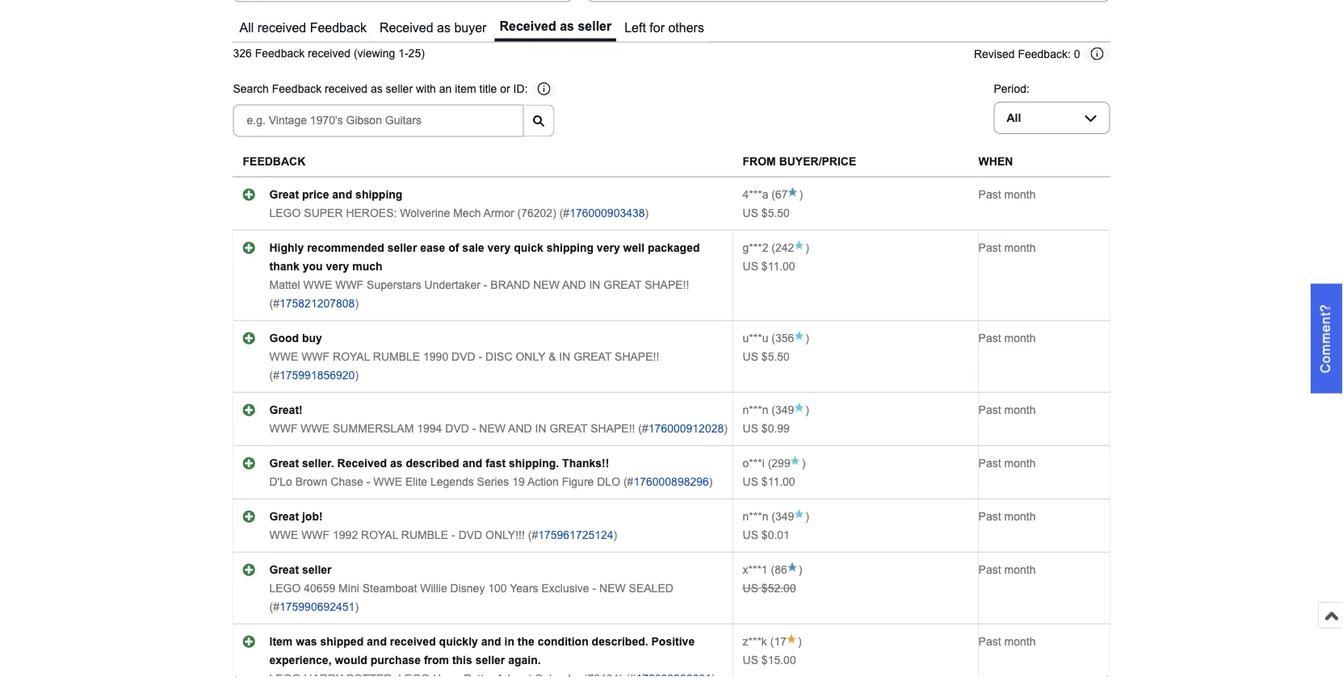 Task type: describe. For each thing, give the bounding box(es) containing it.
shape!! for mattel wwe wwf superstars undertaker - brand new and in great shape!! (#
[[645, 279, 689, 291]]

great job! element
[[269, 511, 323, 523]]

o***i
[[743, 457, 765, 470]]

great seller. received as described and fast shipping. thanks!! element
[[269, 457, 609, 470]]

past month for wwe wwf royal rumble 1990 dvd - disc only & in great shape!! (#
[[979, 332, 1036, 345]]

4 great from the top
[[269, 564, 299, 577]]

- inside great! wwf wwe summerslam 1994 dvd - new and in great shape!! (# 176000912028 )
[[472, 423, 476, 435]]

mini
[[339, 583, 359, 595]]

349 for us $0.99
[[776, 404, 794, 417]]

feedback for 326
[[255, 47, 305, 60]]

revised feedback: 0
[[974, 48, 1080, 61]]

buyer
[[454, 20, 487, 35]]

an
[[439, 83, 452, 96]]

exclusive
[[542, 583, 589, 595]]

in for brand
[[589, 279, 601, 291]]

received as seller
[[500, 19, 612, 33]]

seller inside button
[[578, 19, 612, 33]]

packaged
[[648, 242, 700, 254]]

feedback left by buyer. element for wwe wwf royal rumble 1990 dvd - disc only & in great shape!! (#
[[743, 332, 769, 345]]

feedback for search
[[272, 83, 322, 96]]

feedback inside all received feedback button
[[310, 20, 367, 35]]

wwf inside wwe wwf royal rumble 1990 dvd - disc only & in great shape!! (#
[[301, 351, 330, 363]]

feedback left by buyer. element containing z***k
[[743, 636, 767, 648]]

summerslam
[[333, 423, 414, 435]]

id:
[[513, 83, 528, 96]]

wwe inside wwe wwf royal rumble 1990 dvd - disc only & in great shape!! (#
[[269, 351, 298, 363]]

n***n for $0.99
[[743, 404, 769, 417]]

67
[[776, 188, 788, 201]]

received for received as seller
[[500, 19, 556, 33]]

heroes:
[[346, 207, 397, 219]]

g***2
[[743, 242, 769, 254]]

( for wwe wwf royal rumble 1990 dvd - disc only & in great shape!! (#
[[772, 332, 776, 345]]

and inside "great seller. received as described and fast shipping. thanks!! d'lo brown chase - wwe elite legends series 19 action figure dlo (# 176000898296 )"
[[462, 457, 483, 470]]

and inside great price and shipping lego super heroes: wolverine mech armor (76202) (# 176000903438 )
[[332, 188, 352, 201]]

(viewing
[[354, 47, 395, 60]]

feedback left by buyer. element for mattel wwe wwf superstars undertaker - brand new and in great shape!! (#
[[743, 242, 769, 254]]

series
[[477, 476, 509, 488]]

feedback left by buyer. element for wwe wwf 1992 royal rumble - dvd only!!! (#
[[743, 511, 769, 523]]

( 242
[[769, 242, 794, 254]]

the
[[518, 636, 535, 648]]

left
[[625, 20, 646, 35]]

recommended
[[307, 242, 384, 254]]

great price and shipping lego super heroes: wolverine mech armor (76202) (# 176000903438 )
[[269, 188, 649, 219]]

86
[[775, 564, 787, 577]]

- inside lego 40659  mini steamboat willie disney 100 years exclusive - new sealed (#
[[593, 583, 596, 595]]

new inside lego 40659  mini steamboat willie disney 100 years exclusive - new sealed (#
[[599, 583, 626, 595]]

again.
[[508, 654, 541, 667]]

described.
[[592, 636, 648, 648]]

well
[[623, 242, 645, 254]]

when element
[[979, 156, 1013, 168]]

would
[[335, 654, 367, 667]]

$11.00 for 242
[[762, 260, 795, 273]]

us for mattel wwe wwf superstars undertaker - brand new and in great shape!! (#
[[743, 260, 759, 273]]

past month element for wwe wwf royal rumble 1990 dvd - disc only & in great shape!! (#
[[979, 332, 1036, 345]]

past for mattel wwe wwf superstars undertaker - brand new and in great shape!! (#
[[979, 242, 1001, 254]]

$5.50 for 356
[[762, 351, 790, 363]]

with
[[416, 83, 436, 96]]

past for wwe wwf 1992 royal rumble - dvd only!!! (#
[[979, 511, 1001, 523]]

search feedback received as seller with an item title or id:
[[233, 83, 528, 96]]

and up purchase
[[367, 636, 387, 648]]

wwe inside great job! wwe wwf 1992 royal rumble - dvd only!!! (# 175961725124 )
[[269, 529, 298, 542]]

this
[[452, 654, 472, 667]]

item
[[269, 636, 293, 648]]

month for wwe wwf royal rumble 1990 dvd - disc only & in great shape!! (#
[[1005, 332, 1036, 345]]

item was shipped and received quickly and in the condition described. positive experience, would purchase from this seller again.
[[269, 636, 695, 667]]

past month for mattel wwe wwf superstars undertaker - brand new and in great shape!! (#
[[979, 242, 1036, 254]]

( for wwe wwf 1992 royal rumble - dvd only!!! (#
[[772, 511, 776, 523]]

brown
[[295, 476, 328, 488]]

good
[[269, 332, 299, 345]]

past month element for lego 40659  mini steamboat willie disney 100 years exclusive - new sealed (#
[[979, 564, 1036, 577]]

from
[[424, 654, 449, 667]]

superstars
[[367, 279, 421, 291]]

and left in
[[481, 636, 501, 648]]

shipping inside the highly recommended seller ease of sale very quick shipping very well packaged thank you very much
[[547, 242, 594, 254]]

shipping.
[[509, 457, 559, 470]]

176000912028 link
[[649, 423, 724, 435]]

lego inside great price and shipping lego super heroes: wolverine mech armor (76202) (# 176000903438 )
[[269, 207, 301, 219]]

past month for lego 40659  mini steamboat willie disney 100 years exclusive - new sealed (#
[[979, 564, 1036, 577]]

great seller. received as described and fast shipping. thanks!! d'lo brown chase - wwe elite legends series 19 action figure dlo (# 176000898296 )
[[269, 457, 713, 488]]

past month for lego super heroes: wolverine mech armor (76202) (#
[[979, 188, 1036, 201]]

highly recommended seller ease of sale very quick shipping very well packaged thank you very much
[[269, 242, 700, 273]]

item was shipped and received quickly and in the condition described. positive experience, would purchase from this seller again. element
[[269, 636, 695, 667]]

willie
[[420, 583, 447, 595]]

ease
[[420, 242, 445, 254]]

from buyer/price
[[743, 156, 857, 168]]

great seller element
[[269, 564, 332, 577]]

17
[[774, 636, 787, 648]]

received for received as buyer
[[380, 20, 433, 35]]

0 horizontal spatial very
[[326, 260, 349, 273]]

1-
[[398, 47, 408, 60]]

condition
[[538, 636, 589, 648]]

wwf inside great job! wwe wwf 1992 royal rumble - dvd only!!! (# 175961725124 )
[[301, 529, 330, 542]]

242
[[776, 242, 794, 254]]

n***n for $0.01
[[743, 511, 769, 523]]

mattel
[[269, 279, 300, 291]]

positive
[[651, 636, 695, 648]]

2 horizontal spatial very
[[597, 242, 620, 254]]

$5.50 for 67
[[762, 207, 790, 219]]

as inside received as seller button
[[560, 19, 574, 33]]

past for wwf wwe summerslam 1994 dvd - new and in great shape!! (#
[[979, 404, 1001, 417]]

received as buyer button
[[375, 15, 491, 41]]

from
[[743, 156, 776, 168]]

dvd for 1994
[[445, 423, 469, 435]]

great for great seller. received as described and fast shipping. thanks!!
[[269, 457, 299, 470]]

(76202)
[[517, 207, 556, 219]]

seller.
[[302, 457, 334, 470]]

d'lo
[[269, 476, 292, 488]]

buy
[[302, 332, 322, 345]]

seller inside "item was shipped and received quickly and in the condition described. positive experience, would purchase from this seller again."
[[476, 654, 505, 667]]

seller inside the highly recommended seller ease of sale very quick shipping very well packaged thank you very much
[[388, 242, 417, 254]]

rumble inside great job! wwe wwf 1992 royal rumble - dvd only!!! (# 175961725124 )
[[401, 529, 449, 542]]

u***u
[[743, 332, 769, 345]]

seller up 40659
[[302, 564, 332, 577]]

) inside great price and shipping lego super heroes: wolverine mech armor (76202) (# 176000903438 )
[[645, 207, 649, 219]]

item
[[455, 83, 476, 96]]

us $0.01
[[743, 529, 790, 542]]

received inside button
[[257, 20, 306, 35]]

was
[[296, 636, 317, 648]]

- inside "great seller. received as described and fast shipping. thanks!! d'lo brown chase - wwe elite legends series 19 action figure dlo (# 176000898296 )"
[[366, 476, 370, 488]]

brand
[[491, 279, 530, 291]]

sealed
[[629, 583, 674, 595]]

past month element for d'lo brown chase - wwe elite legends series 19 action figure dlo (#
[[979, 457, 1036, 470]]

only!!!
[[486, 529, 525, 542]]

month for lego super heroes: wolverine mech armor (76202) (#
[[1005, 188, 1036, 201]]

received inside "great seller. received as described and fast shipping. thanks!! d'lo brown chase - wwe elite legends series 19 action figure dlo (# 176000898296 )"
[[337, 457, 387, 470]]

299
[[772, 457, 791, 470]]

past month for d'lo brown chase - wwe elite legends series 19 action figure dlo (#
[[979, 457, 1036, 470]]

seller left 'with'
[[386, 83, 413, 96]]

175961725124 link
[[538, 529, 614, 542]]

month for wwf wwe summerslam 1994 dvd - new and in great shape!! (#
[[1005, 404, 1036, 417]]

past month for wwe wwf 1992 royal rumble - dvd only!!! (#
[[979, 511, 1036, 523]]

us for d'lo brown chase - wwe elite legends series 19 action figure dlo (#
[[743, 476, 759, 488]]

) inside great job! wwe wwf 1992 royal rumble - dvd only!!! (# 175961725124 )
[[614, 529, 617, 542]]

comment? link
[[1311, 284, 1343, 394]]

purchase
[[371, 654, 421, 667]]

( 349 for us $0.01
[[769, 511, 794, 523]]

royal inside wwe wwf royal rumble 1990 dvd - disc only & in great shape!! (#
[[333, 351, 370, 363]]

past month for wwf wwe summerslam 1994 dvd - new and in great shape!! (#
[[979, 404, 1036, 417]]

great for great job!
[[269, 511, 299, 523]]

( for lego super heroes: wolverine mech armor (76202) (#
[[772, 188, 776, 201]]

1990
[[423, 351, 449, 363]]

royal inside great job! wwe wwf 1992 royal rumble - dvd only!!! (# 175961725124 )
[[361, 529, 398, 542]]

$15.00
[[762, 654, 796, 667]]

all for all
[[1007, 112, 1021, 124]]

349 for us $0.01
[[776, 511, 794, 523]]

quickly
[[439, 636, 478, 648]]

- inside wwe wwf royal rumble 1990 dvd - disc only & in great shape!! (#
[[479, 351, 482, 363]]

8 past month element from the top
[[979, 636, 1036, 648]]

wwe inside mattel wwe wwf superstars undertaker - brand new and in great shape!! (#
[[303, 279, 332, 291]]

( for lego 40659  mini steamboat willie disney 100 years exclusive - new sealed (#
[[771, 564, 775, 577]]

( 299
[[765, 457, 791, 470]]

175990692451 link
[[279, 601, 355, 614]]

experience,
[[269, 654, 332, 667]]

175821207808 )
[[279, 297, 359, 310]]

job!
[[302, 511, 323, 523]]

us $15.00
[[743, 654, 796, 667]]

(# inside mattel wwe wwf superstars undertaker - brand new and in great shape!! (#
[[269, 297, 279, 310]]

175821207808 link
[[279, 297, 355, 310]]

as up 'e.g. vintage 1970's gibson guitars' text box at left top
[[371, 83, 383, 96]]

undertaker
[[425, 279, 481, 291]]



Task type: vqa. For each thing, say whether or not it's contained in the screenshot.


Task type: locate. For each thing, give the bounding box(es) containing it.
great left price
[[269, 188, 299, 201]]

)
[[799, 188, 803, 201], [645, 207, 649, 219], [806, 242, 809, 254], [355, 297, 359, 310], [806, 332, 809, 345], [355, 369, 359, 382], [806, 404, 809, 417], [724, 423, 728, 435], [802, 457, 806, 470], [709, 476, 713, 488], [806, 511, 809, 523], [614, 529, 617, 542], [799, 564, 803, 577], [355, 601, 359, 614], [798, 636, 802, 648]]

0 horizontal spatial new
[[479, 423, 506, 435]]

us left $0.99
[[743, 423, 759, 435]]

past for wwe wwf royal rumble 1990 dvd - disc only & in great shape!! (#
[[979, 332, 1001, 345]]

great! element
[[269, 404, 303, 417]]

5 feedback left by buyer. element from the top
[[743, 457, 765, 470]]

month for wwe wwf 1992 royal rumble - dvd only!!! (#
[[1005, 511, 1036, 523]]

new left sealed
[[599, 583, 626, 595]]

very right sale
[[488, 242, 511, 254]]

1 vertical spatial n***n
[[743, 511, 769, 523]]

buyer/price
[[779, 156, 857, 168]]

3 month from the top
[[1005, 332, 1036, 345]]

1 vertical spatial shape!!
[[615, 351, 659, 363]]

175991856920
[[279, 369, 355, 382]]

great down well
[[604, 279, 642, 291]]

x***1
[[743, 564, 768, 577]]

1 vertical spatial lego
[[269, 583, 301, 595]]

7 us from the top
[[743, 583, 759, 595]]

(# inside great job! wwe wwf 1992 royal rumble - dvd only!!! (# 175961725124 )
[[528, 529, 538, 542]]

armor
[[484, 207, 514, 219]]

1 feedback left by buyer. element from the top
[[743, 188, 769, 201]]

356
[[776, 332, 794, 345]]

(# right dlo
[[624, 476, 634, 488]]

0 vertical spatial n***n
[[743, 404, 769, 417]]

past month element for wwe wwf 1992 royal rumble - dvd only!!! (#
[[979, 511, 1036, 523]]

- right exclusive
[[593, 583, 596, 595]]

19
[[512, 476, 525, 488]]

3 past from the top
[[979, 332, 1001, 345]]

0 vertical spatial 349
[[776, 404, 794, 417]]

(# inside wwe wwf royal rumble 1990 dvd - disc only & in great shape!! (#
[[269, 369, 279, 382]]

4 past month element from the top
[[979, 404, 1036, 417]]

us $5.50 down u***u
[[743, 351, 790, 363]]

( right u***u
[[772, 332, 776, 345]]

6 us from the top
[[743, 529, 759, 542]]

7 past from the top
[[979, 564, 1001, 577]]

40659
[[304, 583, 335, 595]]

$5.50 down ( 67
[[762, 207, 790, 219]]

1 lego from the top
[[269, 207, 301, 219]]

wwf down job!
[[301, 529, 330, 542]]

176000898296
[[634, 476, 709, 488]]

feedback element
[[243, 156, 306, 168]]

quick
[[514, 242, 543, 254]]

great for great price and shipping
[[269, 188, 299, 201]]

past for lego super heroes: wolverine mech armor (76202) (#
[[979, 188, 1001, 201]]

great up the thanks!!
[[550, 423, 588, 435]]

n***n up us $0.99
[[743, 404, 769, 417]]

2 vertical spatial great
[[550, 423, 588, 435]]

1 vertical spatial dvd
[[445, 423, 469, 435]]

revised
[[974, 48, 1015, 61]]

1 past month from the top
[[979, 188, 1036, 201]]

us for wwe wwf royal rumble 1990 dvd - disc only & in great shape!! (#
[[743, 351, 759, 363]]

wwe inside "great seller. received as described and fast shipping. thanks!! d'lo brown chase - wwe elite legends series 19 action figure dlo (# 176000898296 )"
[[373, 476, 402, 488]]

past
[[979, 188, 1001, 201], [979, 242, 1001, 254], [979, 332, 1001, 345], [979, 404, 1001, 417], [979, 457, 1001, 470], [979, 511, 1001, 523], [979, 564, 1001, 577], [979, 636, 1001, 648]]

years
[[510, 583, 538, 595]]

4 past from the top
[[979, 404, 1001, 417]]

8 month from the top
[[1005, 636, 1036, 648]]

all inside button
[[240, 20, 254, 35]]

(# up great!
[[269, 369, 279, 382]]

$5.50
[[762, 207, 790, 219], [762, 351, 790, 363]]

past for lego 40659  mini steamboat willie disney 100 years exclusive - new sealed (#
[[979, 564, 1001, 577]]

rumble down elite
[[401, 529, 449, 542]]

or
[[500, 83, 510, 96]]

shape!! for great! wwf wwe summerslam 1994 dvd - new and in great shape!! (# 176000912028 )
[[591, 423, 635, 435]]

( for wwf wwe summerslam 1994 dvd - new and in great shape!! (#
[[772, 404, 776, 417]]

rumble inside wwe wwf royal rumble 1990 dvd - disc only & in great shape!! (#
[[373, 351, 420, 363]]

25)
[[408, 47, 425, 60]]

and left fast
[[462, 457, 483, 470]]

steamboat
[[362, 583, 417, 595]]

) inside great! wwf wwe summerslam 1994 dvd - new and in great shape!! (# 176000912028 )
[[724, 423, 728, 435]]

received right buyer
[[500, 19, 556, 33]]

us down u***u
[[743, 351, 759, 363]]

2 $11.00 from the top
[[762, 476, 795, 488]]

dvd left only!!!
[[459, 529, 482, 542]]

as inside "great seller. received as described and fast shipping. thanks!! d'lo brown chase - wwe elite legends series 19 action figure dlo (# 176000898296 )"
[[390, 457, 403, 470]]

0 vertical spatial all
[[240, 20, 254, 35]]

feedback left by buyer. element left 67
[[743, 188, 769, 201]]

feedback left by buyer. element for d'lo brown chase - wwe elite legends series 19 action figure dlo (#
[[743, 457, 765, 470]]

feedback left by buyer. element containing u***u
[[743, 332, 769, 345]]

2 vertical spatial dvd
[[459, 529, 482, 542]]

1 vertical spatial $5.50
[[762, 351, 790, 363]]

in up shipping.
[[535, 423, 547, 435]]

1 vertical spatial feedback
[[255, 47, 305, 60]]

feedback left by buyer. element for lego 40659  mini steamboat willie disney 100 years exclusive - new sealed (#
[[743, 564, 768, 577]]

0 horizontal spatial and
[[508, 423, 532, 435]]

all down period:
[[1007, 112, 1021, 124]]

us for lego 40659  mini steamboat willie disney 100 years exclusive - new sealed (#
[[743, 583, 759, 595]]

wwe down good
[[269, 351, 298, 363]]

month for mattel wwe wwf superstars undertaker - brand new and in great shape!! (#
[[1005, 242, 1036, 254]]

6 feedback left by buyer. element from the top
[[743, 511, 769, 523]]

shipping up heroes:
[[356, 188, 403, 201]]

wwf down much
[[335, 279, 364, 291]]

title
[[479, 83, 497, 96]]

good buy element
[[269, 332, 322, 345]]

0 vertical spatial in
[[589, 279, 601, 291]]

feedback down all received feedback button
[[255, 47, 305, 60]]

8 feedback left by buyer. element from the top
[[743, 636, 767, 648]]

month
[[1005, 188, 1036, 201], [1005, 242, 1036, 254], [1005, 332, 1036, 345], [1005, 404, 1036, 417], [1005, 457, 1036, 470], [1005, 511, 1036, 523], [1005, 564, 1036, 577], [1005, 636, 1036, 648]]

6 past month element from the top
[[979, 511, 1036, 523]]

great job! wwe wwf 1992 royal rumble - dvd only!!! (# 175961725124 )
[[269, 511, 617, 542]]

and
[[562, 279, 586, 291], [508, 423, 532, 435]]

past month element for wwf wwe summerslam 1994 dvd - new and in great shape!! (#
[[979, 404, 1036, 417]]

feedback left by buyer. element containing x***1
[[743, 564, 768, 577]]

2 past month from the top
[[979, 242, 1036, 254]]

0 vertical spatial and
[[562, 279, 586, 291]]

thanks!!
[[562, 457, 609, 470]]

very
[[488, 242, 511, 254], [597, 242, 620, 254], [326, 260, 349, 273]]

- left brand
[[484, 279, 487, 291]]

( right z***k
[[770, 636, 774, 648]]

and up shipping.
[[508, 423, 532, 435]]

1 past from the top
[[979, 188, 1001, 201]]

chase
[[331, 476, 363, 488]]

1 great from the top
[[269, 188, 299, 201]]

1 us $11.00 from the top
[[743, 260, 795, 273]]

action
[[527, 476, 559, 488]]

( up $0.99
[[772, 404, 776, 417]]

new up fast
[[479, 423, 506, 435]]

in
[[504, 636, 515, 648]]

( 349 for us $0.99
[[769, 404, 794, 417]]

175961725124
[[538, 529, 614, 542]]

us $52.00
[[743, 583, 796, 595]]

0 vertical spatial royal
[[333, 351, 370, 363]]

seller left ease
[[388, 242, 417, 254]]

(# inside lego 40659  mini steamboat willie disney 100 years exclusive - new sealed (#
[[269, 601, 279, 614]]

search
[[233, 83, 269, 96]]

seller down in
[[476, 654, 505, 667]]

0 horizontal spatial in
[[535, 423, 547, 435]]

us $11.00 down the ( 242
[[743, 260, 795, 273]]

new inside great! wwf wwe summerslam 1994 dvd - new and in great shape!! (# 176000912028 )
[[479, 423, 506, 435]]

all received feedback button
[[235, 15, 372, 41]]

wwe down great!
[[301, 423, 330, 435]]

feedback left by buyer. element for lego super heroes: wolverine mech armor (76202) (#
[[743, 188, 769, 201]]

6 past from the top
[[979, 511, 1001, 523]]

( 86
[[768, 564, 787, 577]]

0 vertical spatial us $11.00
[[743, 260, 795, 273]]

all for all received feedback
[[240, 20, 254, 35]]

all received feedback
[[240, 20, 367, 35]]

great inside great job! wwe wwf 1992 royal rumble - dvd only!!! (# 175961725124 )
[[269, 511, 299, 523]]

2 ( 349 from the top
[[769, 511, 794, 523]]

0 vertical spatial ( 349
[[769, 404, 794, 417]]

( 356
[[769, 332, 794, 345]]

past month element
[[979, 188, 1036, 201], [979, 242, 1036, 254], [979, 332, 1036, 345], [979, 404, 1036, 417], [979, 457, 1036, 470], [979, 511, 1036, 523], [979, 564, 1036, 577], [979, 636, 1036, 648]]

1 vertical spatial great
[[574, 351, 612, 363]]

1 349 from the top
[[776, 404, 794, 417]]

1 horizontal spatial very
[[488, 242, 511, 254]]

shape!! inside great! wwf wwe summerslam 1994 dvd - new and in great shape!! (# 176000912028 )
[[591, 423, 635, 435]]

feedback up 326 feedback received (viewing 1-25)
[[310, 20, 367, 35]]

in inside wwe wwf royal rumble 1990 dvd - disc only & in great shape!! (#
[[559, 351, 571, 363]]

lego 40659  mini steamboat willie disney 100 years exclusive - new sealed (#
[[269, 583, 674, 614]]

wwe down great job! element
[[269, 529, 298, 542]]

7 past month from the top
[[979, 564, 1036, 577]]

others
[[668, 20, 704, 35]]

wolverine
[[400, 207, 450, 219]]

( 67
[[769, 188, 788, 201]]

2 349 from the top
[[776, 511, 794, 523]]

past month element for lego super heroes: wolverine mech armor (76202) (#
[[979, 188, 1036, 201]]

4 month from the top
[[1005, 404, 1036, 417]]

and right brand
[[562, 279, 586, 291]]

( for mattel wwe wwf superstars undertaker - brand new and in great shape!! (#
[[772, 242, 776, 254]]

us for wwf wwe summerslam 1994 dvd - new and in great shape!! (#
[[743, 423, 759, 435]]

as left described
[[390, 457, 403, 470]]

past month element for mattel wwe wwf superstars undertaker - brand new and in great shape!! (#
[[979, 242, 1036, 254]]

$11.00 for 299
[[762, 476, 795, 488]]

new right brand
[[533, 279, 560, 291]]

us down the o***i
[[743, 476, 759, 488]]

326 feedback received (viewing 1-25)
[[233, 47, 425, 60]]

received as seller button
[[495, 15, 617, 41]]

great inside mattel wwe wwf superstars undertaker - brand new and in great shape!! (#
[[604, 279, 642, 291]]

us down the g***2
[[743, 260, 759, 273]]

2 vertical spatial new
[[599, 583, 626, 595]]

received inside "item was shipped and received quickly and in the condition described. positive experience, would purchase from this seller again."
[[390, 636, 436, 648]]

1 vertical spatial new
[[479, 423, 506, 435]]

n***n up us $0.01
[[743, 511, 769, 523]]

- inside great job! wwe wwf 1992 royal rumble - dvd only!!! (# 175961725124 )
[[452, 529, 455, 542]]

( right the o***i
[[768, 457, 772, 470]]

wwf up '175991856920' link
[[301, 351, 330, 363]]

great up 175990692451 link
[[269, 564, 299, 577]]

0 vertical spatial $11.00
[[762, 260, 795, 273]]

( 349
[[769, 404, 794, 417], [769, 511, 794, 523]]

wwf inside mattel wwe wwf superstars undertaker - brand new and in great shape!! (#
[[335, 279, 364, 291]]

and inside mattel wwe wwf superstars undertaker - brand new and in great shape!! (#
[[562, 279, 586, 291]]

8 past month from the top
[[979, 636, 1036, 648]]

1992
[[333, 529, 358, 542]]

of
[[449, 242, 459, 254]]

great inside great! wwf wwe summerslam 1994 dvd - new and in great shape!! (# 176000912028 )
[[550, 423, 588, 435]]

(# right (76202)
[[560, 207, 570, 219]]

1 vertical spatial in
[[559, 351, 571, 363]]

highly recommended seller ease of sale very quick shipping very well packaged thank you very much element
[[269, 242, 700, 273]]

( right the g***2
[[772, 242, 776, 254]]

) inside "great seller. received as described and fast shipping. thanks!! d'lo brown chase - wwe elite legends series 19 action figure dlo (# 176000898296 )"
[[709, 476, 713, 488]]

0 vertical spatial us $5.50
[[743, 207, 790, 219]]

shipping right quick
[[547, 242, 594, 254]]

(# up "item"
[[269, 601, 279, 614]]

figure
[[562, 476, 594, 488]]

great for mattel wwe wwf superstars undertaker - brand new and in great shape!! (#
[[604, 279, 642, 291]]

1 $5.50 from the top
[[762, 207, 790, 219]]

( right 4***a
[[772, 188, 776, 201]]

and up super
[[332, 188, 352, 201]]

326
[[233, 47, 252, 60]]

1 vertical spatial rumble
[[401, 529, 449, 542]]

0 vertical spatial $5.50
[[762, 207, 790, 219]]

8 us from the top
[[743, 654, 759, 667]]

2 horizontal spatial new
[[599, 583, 626, 595]]

in for -
[[535, 423, 547, 435]]

0 vertical spatial shape!!
[[645, 279, 689, 291]]

1 n***n from the top
[[743, 404, 769, 417]]

$52.00
[[762, 583, 796, 595]]

1 vertical spatial us $11.00
[[743, 476, 795, 488]]

dvd for 1990
[[452, 351, 476, 363]]

us $11.00 for g***2
[[743, 260, 795, 273]]

1 vertical spatial royal
[[361, 529, 398, 542]]

wwe
[[303, 279, 332, 291], [269, 351, 298, 363], [301, 423, 330, 435], [373, 476, 402, 488], [269, 529, 298, 542]]

(# inside great! wwf wwe summerslam 1994 dvd - new and in great shape!! (# 176000912028 )
[[638, 423, 649, 435]]

3 past month element from the top
[[979, 332, 1036, 345]]

1 vertical spatial $11.00
[[762, 476, 795, 488]]

lego inside lego 40659  mini steamboat willie disney 100 years exclusive - new sealed (#
[[269, 583, 301, 595]]

received down 326 feedback received (viewing 1-25)
[[325, 83, 368, 96]]

and inside great! wwf wwe summerslam 1994 dvd - new and in great shape!! (# 176000912028 )
[[508, 423, 532, 435]]

in right &
[[559, 351, 571, 363]]

shipping inside great price and shipping lego super heroes: wolverine mech armor (76202) (# 176000903438 )
[[356, 188, 403, 201]]

price
[[302, 188, 329, 201]]

very down the recommended on the top left
[[326, 260, 349, 273]]

(# right only!!!
[[528, 529, 538, 542]]

as inside the "received as buyer" button
[[437, 20, 451, 35]]

7 month from the top
[[1005, 564, 1036, 577]]

0 vertical spatial rumble
[[373, 351, 420, 363]]

3 feedback left by buyer. element from the top
[[743, 332, 769, 345]]

3 us from the top
[[743, 351, 759, 363]]

wwe inside great! wwf wwe summerslam 1994 dvd - new and in great shape!! (# 176000912028 )
[[301, 423, 330, 435]]

7 past month element from the top
[[979, 564, 1036, 577]]

past for d'lo brown chase - wwe elite legends series 19 action figure dlo (#
[[979, 457, 1001, 470]]

2 us $11.00 from the top
[[743, 476, 795, 488]]

new for brand
[[533, 279, 560, 291]]

from buyer/price element
[[743, 156, 857, 168]]

new for -
[[479, 423, 506, 435]]

feedback left by buyer. element left 299
[[743, 457, 765, 470]]

1 horizontal spatial shipping
[[547, 242, 594, 254]]

(
[[772, 188, 776, 201], [772, 242, 776, 254], [772, 332, 776, 345], [772, 404, 776, 417], [768, 457, 772, 470], [772, 511, 776, 523], [771, 564, 775, 577], [770, 636, 774, 648]]

in inside mattel wwe wwf superstars undertaker - brand new and in great shape!! (#
[[589, 279, 601, 291]]

rumble left 1990
[[373, 351, 420, 363]]

wwf
[[335, 279, 364, 291], [301, 351, 330, 363], [269, 423, 298, 435], [301, 529, 330, 542]]

- left only!!!
[[452, 529, 455, 542]]

received up chase on the bottom
[[337, 457, 387, 470]]

3 past month from the top
[[979, 332, 1036, 345]]

1 us $5.50 from the top
[[743, 207, 790, 219]]

( right x***1 at bottom
[[771, 564, 775, 577]]

seller left left
[[578, 19, 612, 33]]

wwe up 175821207808 link
[[303, 279, 332, 291]]

dlo
[[597, 476, 620, 488]]

1 horizontal spatial new
[[533, 279, 560, 291]]

1 past month element from the top
[[979, 188, 1036, 201]]

great inside wwe wwf royal rumble 1990 dvd - disc only & in great shape!! (#
[[574, 351, 612, 363]]

and for brand
[[562, 279, 586, 291]]

5 month from the top
[[1005, 457, 1036, 470]]

lego up highly
[[269, 207, 301, 219]]

dvd inside great! wwf wwe summerslam 1994 dvd - new and in great shape!! (# 176000912028 )
[[445, 423, 469, 435]]

4 past month from the top
[[979, 404, 1036, 417]]

month for lego 40659  mini steamboat willie disney 100 years exclusive - new sealed (#
[[1005, 564, 1036, 577]]

feedback left by buyer. element containing 4***a
[[743, 188, 769, 201]]

elite
[[405, 476, 427, 488]]

7 feedback left by buyer. element from the top
[[743, 564, 768, 577]]

349 up $0.99
[[776, 404, 794, 417]]

shipped
[[320, 636, 364, 648]]

1 horizontal spatial in
[[559, 351, 571, 363]]

feedback left by buyer. element containing g***2
[[743, 242, 769, 254]]

new inside mattel wwe wwf superstars undertaker - brand new and in great shape!! (#
[[533, 279, 560, 291]]

lego down great seller element
[[269, 583, 301, 595]]

175991856920 link
[[279, 369, 355, 382]]

feedback right search
[[272, 83, 322, 96]]

all button
[[994, 102, 1110, 134]]

2 us $5.50 from the top
[[743, 351, 790, 363]]

us down 4***a
[[743, 207, 759, 219]]

great for great! wwf wwe summerslam 1994 dvd - new and in great shape!! (# 176000912028 )
[[550, 423, 588, 435]]

1 vertical spatial ( 349
[[769, 511, 794, 523]]

(# up '176000898296'
[[638, 423, 649, 435]]

175990692451 )
[[279, 601, 359, 614]]

2 past from the top
[[979, 242, 1001, 254]]

$5.50 down ( 356
[[762, 351, 790, 363]]

3 great from the top
[[269, 511, 299, 523]]

month for d'lo brown chase - wwe elite legends series 19 action figure dlo (#
[[1005, 457, 1036, 470]]

new
[[533, 279, 560, 291], [479, 423, 506, 435], [599, 583, 626, 595]]

us $11.00 for o***i
[[743, 476, 795, 488]]

e.g. Vintage 1970's Gibson Guitars text field
[[233, 105, 524, 137]]

1 month from the top
[[1005, 188, 1036, 201]]

5 past month element from the top
[[979, 457, 1036, 470]]

in inside great! wwf wwe summerslam 1994 dvd - new and in great shape!! (# 176000912028 )
[[535, 423, 547, 435]]

2 n***n from the top
[[743, 511, 769, 523]]

2 great from the top
[[269, 457, 299, 470]]

0 vertical spatial shipping
[[356, 188, 403, 201]]

great inside great price and shipping lego super heroes: wolverine mech armor (76202) (# 176000903438 )
[[269, 188, 299, 201]]

2 feedback left by buyer. element from the top
[[743, 242, 769, 254]]

all inside popup button
[[1007, 112, 1021, 124]]

us $5.50 for u***u
[[743, 351, 790, 363]]

2 lego from the top
[[269, 583, 301, 595]]

us $5.50 for 4***a
[[743, 207, 790, 219]]

5 past from the top
[[979, 457, 1001, 470]]

dvd inside wwe wwf royal rumble 1990 dvd - disc only & in great shape!! (#
[[452, 351, 476, 363]]

2 us from the top
[[743, 260, 759, 273]]

great price and shipping element
[[269, 188, 403, 201]]

feedback left by buyer. element up us $0.99
[[743, 404, 769, 417]]

feedback left by buyer. element left 242
[[743, 242, 769, 254]]

$11.00
[[762, 260, 795, 273], [762, 476, 795, 488]]

great right &
[[574, 351, 612, 363]]

received down all received feedback button
[[308, 47, 351, 60]]

4 us from the top
[[743, 423, 759, 435]]

us
[[743, 207, 759, 219], [743, 260, 759, 273], [743, 351, 759, 363], [743, 423, 759, 435], [743, 476, 759, 488], [743, 529, 759, 542], [743, 583, 759, 595], [743, 654, 759, 667]]

royal right 1992
[[361, 529, 398, 542]]

good buy
[[269, 332, 322, 345]]

2 month from the top
[[1005, 242, 1036, 254]]

-
[[484, 279, 487, 291], [479, 351, 482, 363], [472, 423, 476, 435], [366, 476, 370, 488], [452, 529, 455, 542], [593, 583, 596, 595]]

received up 326 feedback received (viewing 1-25)
[[257, 20, 306, 35]]

1 horizontal spatial all
[[1007, 112, 1021, 124]]

described
[[406, 457, 459, 470]]

us for wwe wwf 1992 royal rumble - dvd only!!! (#
[[743, 529, 759, 542]]

176000903438 link
[[570, 207, 645, 219]]

2 vertical spatial in
[[535, 423, 547, 435]]

us down x***1 at bottom
[[743, 583, 759, 595]]

us $5.50 down 4***a
[[743, 207, 790, 219]]

175991856920 )
[[279, 369, 359, 382]]

feedback left by buyer. element for wwf wwe summerslam 1994 dvd - new and in great shape!! (#
[[743, 404, 769, 417]]

2 $5.50 from the top
[[762, 351, 790, 363]]

royal up the 175991856920 )
[[333, 351, 370, 363]]

disc
[[486, 351, 513, 363]]

wwf inside great! wwf wwe summerslam 1994 dvd - new and in great shape!! (# 176000912028 )
[[269, 423, 298, 435]]

(# inside great price and shipping lego super heroes: wolverine mech armor (76202) (# 176000903438 )
[[560, 207, 570, 219]]

6 past month from the top
[[979, 511, 1036, 523]]

2 horizontal spatial in
[[589, 279, 601, 291]]

feedback left by buyer. element containing o***i
[[743, 457, 765, 470]]

and
[[332, 188, 352, 201], [462, 457, 483, 470], [367, 636, 387, 648], [481, 636, 501, 648]]

1 horizontal spatial and
[[562, 279, 586, 291]]

2 past month element from the top
[[979, 242, 1036, 254]]

2 vertical spatial feedback
[[272, 83, 322, 96]]

only
[[516, 351, 545, 363]]

fast
[[486, 457, 506, 470]]

feedback left by buyer. element up us $0.01
[[743, 511, 769, 523]]

great left job!
[[269, 511, 299, 523]]

thank
[[269, 260, 300, 273]]

as left left
[[560, 19, 574, 33]]

176000912028
[[649, 423, 724, 435]]

all up 326
[[240, 20, 254, 35]]

feedback
[[310, 20, 367, 35], [255, 47, 305, 60], [272, 83, 322, 96]]

6 month from the top
[[1005, 511, 1036, 523]]

wwe left elite
[[373, 476, 402, 488]]

mech
[[453, 207, 481, 219]]

shape!! inside wwe wwf royal rumble 1990 dvd - disc only & in great shape!! (#
[[615, 351, 659, 363]]

us $0.99
[[743, 423, 790, 435]]

us for lego super heroes: wolverine mech armor (76202) (#
[[743, 207, 759, 219]]

5 us from the top
[[743, 476, 759, 488]]

0 horizontal spatial all
[[240, 20, 254, 35]]

received up purchase
[[390, 636, 436, 648]]

(# inside "great seller. received as described and fast shipping. thanks!! d'lo brown chase - wwe elite legends series 19 action figure dlo (# 176000898296 )"
[[624, 476, 634, 488]]

and for -
[[508, 423, 532, 435]]

in down 176000903438
[[589, 279, 601, 291]]

1 us from the top
[[743, 207, 759, 219]]

349
[[776, 404, 794, 417], [776, 511, 794, 523]]

- right chase on the bottom
[[366, 476, 370, 488]]

very left well
[[597, 242, 620, 254]]

select the feedback time period you want to see element
[[994, 83, 1030, 95]]

0
[[1074, 48, 1080, 61]]

4 feedback left by buyer. element from the top
[[743, 404, 769, 417]]

( for d'lo brown chase - wwe elite legends series 19 action figure dlo (#
[[768, 457, 772, 470]]

0 vertical spatial dvd
[[452, 351, 476, 363]]

dvd inside great job! wwe wwf 1992 royal rumble - dvd only!!! (# 175961725124 )
[[459, 529, 482, 542]]

0 horizontal spatial shipping
[[356, 188, 403, 201]]

1 vertical spatial us $5.50
[[743, 351, 790, 363]]

0 vertical spatial new
[[533, 279, 560, 291]]

(# down mattel
[[269, 297, 279, 310]]

feedback left by buyer. element
[[743, 188, 769, 201], [743, 242, 769, 254], [743, 332, 769, 345], [743, 404, 769, 417], [743, 457, 765, 470], [743, 511, 769, 523], [743, 564, 768, 577], [743, 636, 767, 648]]

shape!! inside mattel wwe wwf superstars undertaker - brand new and in great shape!! (#
[[645, 279, 689, 291]]

- inside mattel wwe wwf superstars undertaker - brand new and in great shape!! (#
[[484, 279, 487, 291]]

1 vertical spatial shipping
[[547, 242, 594, 254]]

as
[[560, 19, 574, 33], [437, 20, 451, 35], [371, 83, 383, 96], [390, 457, 403, 470]]

2 vertical spatial shape!!
[[591, 423, 635, 435]]

wwf down great!
[[269, 423, 298, 435]]

received
[[500, 19, 556, 33], [380, 20, 433, 35], [337, 457, 387, 470]]

0 vertical spatial feedback
[[310, 20, 367, 35]]

as left buyer
[[437, 20, 451, 35]]

1 $11.00 from the top
[[762, 260, 795, 273]]

0 vertical spatial great
[[604, 279, 642, 291]]

- left disc
[[479, 351, 482, 363]]

seller
[[578, 19, 612, 33], [386, 83, 413, 96], [388, 242, 417, 254], [302, 564, 332, 577], [476, 654, 505, 667]]

- right 1994
[[472, 423, 476, 435]]

$0.01
[[762, 529, 790, 542]]

0 vertical spatial lego
[[269, 207, 301, 219]]

1 ( 349 from the top
[[769, 404, 794, 417]]

5 past month from the top
[[979, 457, 1036, 470]]

received up 1-
[[380, 20, 433, 35]]

349 up $0.01
[[776, 511, 794, 523]]

great inside "great seller. received as described and fast shipping. thanks!! d'lo brown chase - wwe elite legends series 19 action figure dlo (# 176000898296 )"
[[269, 457, 299, 470]]

( up $0.01
[[772, 511, 776, 523]]

us $5.50
[[743, 207, 790, 219], [743, 351, 790, 363]]

1 vertical spatial 349
[[776, 511, 794, 523]]

1 vertical spatial all
[[1007, 112, 1021, 124]]

176000903438
[[570, 207, 645, 219]]

8 past from the top
[[979, 636, 1001, 648]]

1 vertical spatial and
[[508, 423, 532, 435]]



